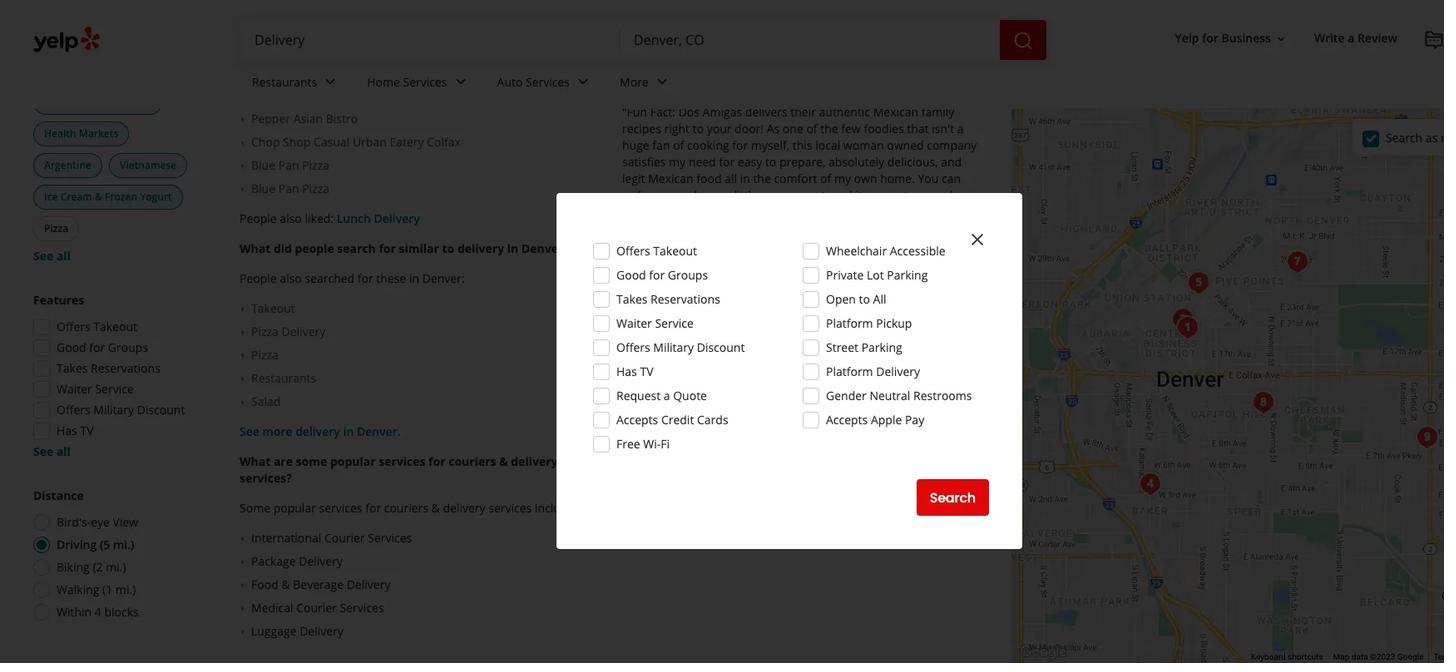 Task type: vqa. For each thing, say whether or not it's contained in the screenshot.
rightmost 8500
no



Task type: describe. For each thing, give the bounding box(es) containing it.
quote
[[673, 388, 707, 404]]

takes reservations inside search dialog
[[617, 291, 721, 307]]

dos amigas image
[[1172, 311, 1205, 345]]

pepper for pepper asian bistro chop shop casual urban eatery colfax
[[634, 407, 673, 423]]

offers takeout inside search dialog
[[617, 243, 697, 259]]

& inside international courier services package delivery food & beverage delivery medical courier services luggage delivery
[[282, 577, 290, 593]]

frozen
[[105, 190, 137, 204]]

©2023
[[1371, 653, 1396, 662]]

google
[[1398, 653, 1424, 662]]

popular inside what are some popular services for couriers & delivery services?
[[330, 454, 376, 469]]

0 vertical spatial their
[[791, 104, 816, 120]]

2 horizontal spatial of
[[821, 171, 832, 186]]

on
[[895, 254, 909, 270]]

delivery? for what are the best lunch delivery?
[[765, 347, 817, 363]]

delivery right beverage
[[347, 577, 391, 593]]

the down easy at top
[[753, 171, 771, 186]]

recipes
[[622, 121, 661, 137]]

zone!
[[837, 271, 867, 286]]

1 vertical spatial courier
[[296, 600, 337, 616]]

1 vertical spatial takes
[[57, 360, 88, 376]]

within 4 blocks
[[57, 604, 139, 620]]

0 vertical spatial mexican
[[874, 104, 919, 120]]

tuk took bites image
[[1411, 421, 1445, 454]]

wi-
[[644, 436, 661, 452]]

0 horizontal spatial that
[[800, 221, 822, 236]]

vietnamese button
[[109, 153, 187, 178]]

couriers up delivers
[[726, 74, 770, 90]]

what did people search for similar to delivery in denver, co?
[[240, 241, 592, 256]]

business categories element
[[239, 60, 1445, 108]]

request a quote
[[617, 388, 707, 404]]

man vs fries image
[[1183, 266, 1216, 300]]

and up the can
[[941, 154, 962, 170]]

cooking
[[687, 137, 730, 153]]

search dialog
[[0, 0, 1445, 663]]

search button
[[917, 479, 989, 516]]

0 horizontal spatial this
[[744, 317, 765, 333]]

food delivery services
[[44, 95, 152, 109]]

0 horizontal spatial or
[[704, 187, 716, 203]]

as
[[767, 121, 780, 137]]

enter
[[787, 254, 816, 270]]

urban inside pepper asian bistro ii pepper asian bistro chop shop casual urban eatery colfax blue pan pizza blue pan pizza
[[353, 134, 387, 150]]

shop inside pepper asian bistro chop shop casual urban eatery colfax
[[666, 430, 694, 446]]

to down dos
[[693, 121, 704, 137]]

co: for these are the best alcohol delivery in denver, co:
[[489, 57, 509, 73]]

see all for 2nd see all button from the bottom
[[33, 248, 71, 264]]

package
[[251, 553, 296, 569]]

write a review link
[[1308, 24, 1405, 54]]

within
[[57, 604, 92, 620]]

has inside group
[[57, 423, 77, 439]]

chop inside pepper asian bistro ii pepper asian bistro chop shop casual urban eatery colfax blue pan pizza blue pan pizza
[[251, 134, 280, 150]]

also inside "fun fact: dos amigas delivers their authentic mexican family recipes right to your door!   as one of the few foodies that isn't a huge fan of cooking for myself, this local woman owned company satisfies my need for easy to prepare, absolutely delicious, and legit mexican food all in the comfort of my own home. you can order as much or as little as you want, and it comes to your door frozen, ready to be stored or prepared. some highlights include: *  pastor and chicken mole tacos that include tortillas made daily and locally  flaky and buttery empanadas   quesadillas   key lime pie  * the delivery area is epic! enter your zip code on their website to see if you're in their delivery zone!  additional fun fact: they also deliver breakfast burritos from dis burrito! iykyk!"
[[649, 287, 671, 303]]

more link
[[607, 60, 685, 108]]

all inside "fun fact: dos amigas delivers their authentic mexican family recipes right to your door!   as one of the few foodies that isn't a huge fan of cooking for myself, this local woman owned company satisfies my need for easy to prepare, absolutely delicious, and legit mexican food all in the comfort of my own home. you can order as much or as little as you want, and it comes to your door frozen, ready to be stored or prepared. some highlights include: *  pastor and chicken mole tacos that include tortillas made daily and locally  flaky and buttery empanadas   quesadillas   key lime pie  * the delivery area is epic! enter your zip code on their website to see if you're in their delivery zone!  additional fun fact: they also deliver breakfast burritos from dis burrito! iykyk!"
[[725, 171, 737, 186]]

see for 1st see all button from the bottom of the page
[[33, 444, 53, 459]]

1 vertical spatial popular
[[273, 500, 316, 516]]

saying
[[721, 28, 758, 43]]

reservations inside group
[[91, 360, 160, 376]]

1 vertical spatial chop shop casual urban eatery colfax link
[[634, 430, 979, 447]]

comes
[[866, 187, 901, 203]]

prepared.
[[781, 204, 834, 220]]

1 see all button from the top
[[33, 248, 71, 264]]

a inside "fun fact: dos amigas delivers their authentic mexican family recipes right to your door!   as one of the few foodies that isn't a huge fan of cooking for myself, this local woman owned company satisfies my need for easy to prepare, absolutely delicious, and legit mexican food all in the comfort of my own home. you can order as much or as little as you want, and it comes to your door frozen, ready to be stored or prepared. some highlights include: *  pastor and chicken mole tacos that include tortillas made daily and locally  flaky and buttery empanadas   quesadillas   key lime pie  * the delivery area is epic! enter your zip code on their website to see if you're in their delivery zone!  additional fun fact: they also deliver breakfast burritos from dis burrito! iykyk!"
[[958, 121, 964, 137]]

website
[[622, 271, 664, 286]]

1 vertical spatial pepper
[[251, 111, 290, 127]]

own
[[854, 171, 878, 186]]

what are the best alcohol delivery?
[[240, 28, 444, 43]]

alcohol for delivery?
[[347, 28, 389, 43]]

0 vertical spatial *
[[622, 221, 629, 236]]

bowls by ko image
[[1282, 245, 1315, 279]]

to down "myself,"
[[766, 154, 777, 170]]

0 vertical spatial parking
[[887, 267, 928, 283]]

0 horizontal spatial pepper asian bistro link
[[251, 111, 596, 127]]

offers takeout inside group
[[57, 319, 137, 335]]

you're
[[713, 271, 747, 286]]

foodies
[[864, 121, 904, 137]]

what for what are some popular services for couriers & delivery services?
[[240, 454, 271, 469]]

driving (5 mi.)
[[57, 537, 134, 553]]

platform for platform delivery
[[826, 364, 873, 379]]

area
[[720, 254, 744, 270]]

auto
[[497, 74, 523, 90]]

2 blue pan pizza link from the top
[[251, 181, 596, 197]]

what for what did people search for similar to delivery in denver, co?
[[240, 241, 271, 256]]

2 horizontal spatial co:
[[935, 74, 955, 90]]

lunch for delivery
[[726, 377, 756, 393]]

for inside 'button'
[[1203, 30, 1219, 46]]

0 vertical spatial chop shop casual urban eatery colfax link
[[251, 134, 596, 151]]

0 horizontal spatial of
[[673, 137, 684, 153]]

and left it
[[832, 187, 853, 203]]

shop inside pepper asian bistro ii pepper asian bistro chop shop casual urban eatery colfax blue pan pizza blue pan pizza
[[283, 134, 311, 150]]

local
[[816, 137, 841, 153]]

accessible
[[890, 243, 946, 259]]

to left see
[[667, 271, 679, 286]]

1 vertical spatial parking
[[862, 340, 903, 355]]

include: inside "fun fact: dos amigas delivers their authentic mexican family recipes right to your door!   as one of the few foodies that isn't a huge fan of cooking for myself, this local woman owned company satisfies my need for easy to prepare, absolutely delicious, and legit mexican food all in the comfort of my own home. you can order as much or as little as you want, and it comes to your door frozen, ready to be stored or prepared. some highlights include: *  pastor and chicken mole tacos that include tortillas made daily and locally  flaky and buttery empanadas   quesadillas   key lime pie  * the delivery area is epic! enter your zip code on their website to see if you're in their delivery zone!  additional fun fact: they also deliver breakfast burritos from dis burrito! iykyk!"
[[927, 204, 970, 220]]

to down "home."
[[904, 187, 915, 203]]

& inside what are some popular services for couriers & delivery services?
[[499, 454, 508, 469]]

option group containing distance
[[28, 488, 206, 626]]

what are people saying about couriers & delivery services in denver, co?
[[622, 28, 972, 60]]

services down some popular services for couriers & delivery services include:
[[368, 530, 412, 546]]

1 vertical spatial restaurants link
[[251, 370, 596, 387]]

a right the write
[[1348, 30, 1355, 46]]

delivery inside food delivery services button
[[70, 95, 110, 109]]

similar
[[399, 241, 439, 256]]

1 horizontal spatial *
[[642, 254, 648, 270]]

takes inside search dialog
[[617, 291, 648, 307]]

see for see more reviews for this business. link
[[622, 317, 642, 333]]

tacos
[[768, 221, 797, 236]]

what are the best lunch delivery?
[[622, 347, 817, 363]]

yogurt
[[140, 190, 172, 204]]

delivery up beverage
[[299, 553, 343, 569]]

"fun
[[622, 104, 647, 120]]

zip
[[847, 254, 863, 270]]

as left m
[[1426, 129, 1438, 145]]

discount inside group
[[137, 402, 185, 418]]

home services
[[367, 74, 447, 90]]

24 chevron down v2 image for home services
[[451, 72, 471, 92]]

1 vertical spatial your
[[918, 187, 943, 203]]

delivery inside search dialog
[[877, 364, 920, 379]]

view
[[113, 514, 138, 530]]

supperbell image
[[1167, 303, 1200, 336]]

key
[[913, 237, 932, 253]]

features
[[33, 292, 84, 308]]

walking
[[57, 582, 99, 598]]

couriers down what are some popular services for couriers & delivery services?
[[384, 500, 429, 516]]

and down ready
[[670, 221, 691, 236]]

cream
[[60, 190, 92, 204]]

best for what are the best alcohol delivery?
[[319, 28, 344, 43]]

people for search
[[295, 241, 334, 256]]

open to all
[[826, 291, 887, 307]]

as up ready
[[656, 187, 668, 203]]

order
[[622, 187, 653, 203]]

as left you
[[761, 187, 773, 203]]

street
[[826, 340, 859, 355]]

group containing features
[[28, 292, 206, 460]]

be
[[711, 204, 725, 220]]

1 vertical spatial my
[[835, 171, 851, 186]]

1 vertical spatial or
[[766, 204, 778, 220]]

groups inside group
[[108, 340, 148, 355]]

2 blue from the top
[[251, 181, 276, 196]]

street parking
[[826, 340, 903, 355]]

tortillas
[[867, 221, 908, 236]]

all for 1st see all button from the bottom of the page
[[56, 444, 71, 459]]

1 vertical spatial waiter
[[57, 381, 92, 397]]

0 vertical spatial is
[[648, 74, 656, 90]]

international courier services package delivery food & beverage delivery medical courier services luggage delivery
[[251, 530, 412, 639]]

salad
[[251, 394, 281, 409]]

2 vertical spatial their
[[763, 271, 789, 286]]

1 vertical spatial service
[[95, 381, 134, 397]]

ice
[[44, 190, 58, 204]]

& inside "button"
[[95, 190, 102, 204]]

mi.) for walking (1 mi.)
[[116, 582, 136, 598]]

delivery up the what did people search for similar to delivery in denver, co?
[[374, 211, 420, 226]]

takeout pizza delivery pizza restaurants salad
[[251, 300, 326, 409]]

services inside home services link
[[403, 74, 447, 90]]

fact:
[[650, 104, 676, 120]]

0 vertical spatial good
[[57, 18, 86, 34]]

0 vertical spatial courier
[[324, 530, 365, 546]]

family
[[922, 104, 955, 120]]

lunch delivery link
[[337, 211, 420, 226]]

the for these are the best lunch delivery in denver, co:
[[679, 377, 696, 393]]

1 vertical spatial asian
[[293, 111, 323, 127]]

24 chevron down v2 image for more
[[652, 72, 672, 92]]

denver:
[[422, 271, 465, 286]]

services inside auto services link
[[526, 74, 570, 90]]

good for kids
[[57, 18, 131, 34]]

best for what are the best lunch delivery?
[[701, 347, 726, 363]]

1 vertical spatial offers military discount
[[57, 402, 185, 418]]

good inside group
[[57, 340, 86, 355]]

see more delivery in denver.
[[240, 424, 401, 439]]

delivery? for what are the best alcohol delivery?
[[392, 28, 444, 43]]

co: for these are the best lunch delivery in denver, co:
[[863, 377, 882, 393]]

military inside search dialog
[[653, 340, 694, 355]]

few
[[842, 121, 861, 137]]

these are the best lunch delivery in denver, co:
[[622, 377, 882, 393]]

mi.) for biking (2 mi.)
[[106, 559, 126, 575]]

2 horizontal spatial their
[[912, 254, 938, 270]]

1 horizontal spatial your
[[819, 254, 844, 270]]

medical
[[251, 600, 293, 616]]

did
[[274, 241, 292, 256]]

takeout link
[[251, 300, 596, 317]]

to right the similar
[[442, 241, 455, 256]]

pepper asian bistro ii link
[[251, 87, 596, 104]]

discount inside search dialog
[[697, 340, 745, 355]]

google image
[[1016, 642, 1071, 663]]

driving
[[57, 537, 97, 553]]

wokano asian bistro image
[[1247, 386, 1281, 419]]

wheelchair
[[826, 243, 887, 259]]

best for these are the best lunch delivery in denver, co:
[[699, 377, 723, 393]]

delivery inside what are some popular services for couriers & delivery services?
[[511, 454, 558, 469]]

gender
[[826, 388, 867, 404]]

0 horizontal spatial co?
[[570, 241, 592, 256]]

vietnamese
[[120, 158, 176, 172]]

services down beverage
[[340, 600, 384, 616]]

24 chevron down v2 image for restaurants
[[321, 72, 341, 92]]

(1
[[102, 582, 113, 598]]

write
[[1315, 30, 1345, 46]]

asian for pepper asian bistro ii pepper asian bistro chop shop casual urban eatery colfax blue pan pizza blue pan pizza
[[293, 87, 323, 103]]

also for liked:
[[280, 211, 302, 226]]

huge
[[622, 137, 650, 153]]

eatery inside pepper asian bistro chop shop casual urban eatery colfax
[[773, 430, 807, 446]]

bird's-eye view
[[57, 514, 138, 530]]

mole
[[738, 221, 765, 236]]

see all for 1st see all button from the bottom of the page
[[33, 444, 71, 459]]

1 vertical spatial bistro
[[326, 111, 358, 127]]

you
[[918, 171, 939, 186]]

argentine button
[[33, 153, 102, 178]]

waiter service inside search dialog
[[617, 315, 694, 331]]

service inside search dialog
[[655, 315, 694, 331]]

map region
[[1001, 0, 1445, 663]]

comfort
[[774, 171, 818, 186]]

home services link
[[354, 60, 484, 108]]

as up the be
[[719, 187, 731, 203]]

see all group
[[30, 63, 206, 265]]

food inside international courier services package delivery food & beverage delivery medical courier services luggage delivery
[[251, 577, 279, 593]]

couriers inside what are people saying about couriers & delivery services in denver, co?
[[799, 28, 846, 43]]

quesadillas
[[847, 237, 910, 253]]



Task type: locate. For each thing, give the bounding box(es) containing it.
what inside what are some popular services for couriers & delivery services?
[[240, 454, 271, 469]]

1 platform from the top
[[826, 315, 873, 331]]

0 horizontal spatial popular
[[273, 500, 316, 516]]

0 horizontal spatial delivery?
[[392, 28, 444, 43]]

door!
[[735, 121, 764, 137]]

chop shop casual urban eatery colfax link down the pepper asian bistro ii link
[[251, 134, 596, 151]]

courier up beverage
[[324, 530, 365, 546]]

food up the health
[[44, 95, 68, 109]]

1 horizontal spatial of
[[807, 121, 818, 137]]

1 horizontal spatial accepts
[[826, 412, 868, 428]]

2 accepts from the left
[[826, 412, 868, 428]]

2 vertical spatial asian
[[676, 407, 706, 423]]

0 vertical spatial waiter
[[617, 315, 652, 331]]

24 chevron down v2 image
[[321, 72, 341, 92], [652, 72, 672, 92]]

made
[[911, 221, 942, 236]]

0 vertical spatial service
[[655, 315, 694, 331]]

pizza link
[[251, 347, 596, 364]]

1 24 chevron down v2 image from the left
[[451, 72, 471, 92]]

0 vertical spatial military
[[653, 340, 694, 355]]

request
[[617, 388, 661, 404]]

easy
[[738, 154, 762, 170]]

are for what are the best lunch delivery?
[[657, 347, 676, 363]]

the for these are the best alcohol delivery in denver, co:
[[296, 57, 314, 73]]

delivery? up 'home services'
[[392, 28, 444, 43]]

write a review
[[1315, 30, 1398, 46]]

food inside button
[[44, 95, 68, 109]]

0 horizontal spatial good for groups
[[57, 340, 148, 355]]

accepts for accepts credit cards
[[617, 412, 658, 428]]

more down salad
[[263, 424, 293, 439]]

home
[[367, 74, 400, 90]]

pepper inside pepper asian bistro chop shop casual urban eatery colfax
[[634, 407, 673, 423]]

alcohol for delivery
[[343, 57, 382, 73]]

pepper asian bistro link
[[251, 111, 596, 127], [634, 407, 979, 424]]

see down they
[[622, 317, 642, 333]]

from
[[815, 287, 841, 303]]

1 vertical spatial co:
[[935, 74, 955, 90]]

that up owned
[[907, 121, 929, 137]]

has up request
[[617, 364, 637, 379]]

1 horizontal spatial this
[[793, 137, 813, 153]]

24 chevron down v2 image inside auto services link
[[573, 72, 593, 92]]

1 horizontal spatial 24 chevron down v2 image
[[652, 72, 672, 92]]

people
[[240, 211, 277, 226], [240, 271, 277, 286]]

24 chevron down v2 image left ii
[[321, 72, 341, 92]]

chop inside pepper asian bistro chop shop casual urban eatery colfax
[[634, 430, 663, 446]]

1 horizontal spatial shop
[[666, 430, 694, 446]]

people left the saying at the top of page
[[679, 28, 718, 43]]

1 vertical spatial this
[[744, 317, 765, 333]]

couriers down salad link
[[449, 454, 496, 469]]

co? inside what are people saying about couriers & delivery services in denver, co?
[[671, 44, 693, 60]]

see more reviews for this business.
[[622, 317, 820, 333]]

2 people from the top
[[240, 271, 277, 286]]

eye
[[91, 514, 110, 530]]

in inside what are people saying about couriers & delivery services in denver, co?
[[961, 28, 972, 43]]

casual
[[314, 134, 350, 150], [697, 430, 733, 446]]

flaky
[[683, 237, 711, 253]]

my down absolutely
[[835, 171, 851, 186]]

0 horizontal spatial takeout
[[93, 319, 137, 335]]

1 people from the top
[[240, 211, 277, 226]]

0 horizontal spatial some
[[240, 500, 270, 516]]

search for search
[[930, 488, 976, 507]]

popular down "denver."
[[330, 454, 376, 469]]

parking down accessible in the top right of the page
[[887, 267, 928, 283]]

colfax inside pepper asian bistro ii pepper asian bistro chop shop casual urban eatery colfax blue pan pizza blue pan pizza
[[427, 134, 461, 150]]

they
[[622, 287, 646, 303]]

mexican up the "foodies" on the top
[[874, 104, 919, 120]]

courier down beverage
[[296, 600, 337, 616]]

1 vertical spatial chop
[[634, 430, 663, 446]]

has tv up distance
[[57, 423, 94, 439]]

right
[[665, 121, 690, 137]]

bistro down these are the best lunch delivery in denver, co:
[[709, 407, 741, 423]]

neutral
[[870, 388, 911, 404]]

1 horizontal spatial groups
[[668, 267, 708, 283]]

fan
[[653, 137, 670, 153]]

1 vertical spatial food
[[251, 577, 279, 593]]

couriers right about
[[799, 28, 846, 43]]

khan toke authentic thai image
[[1171, 661, 1204, 663]]

delivery inside takeout pizza delivery pizza restaurants salad
[[282, 324, 326, 340]]

fact:
[[949, 271, 972, 286]]

are inside what are some popular services for couriers & delivery services?
[[274, 454, 293, 469]]

also down website
[[649, 287, 671, 303]]

0 vertical spatial casual
[[314, 134, 350, 150]]

1 vertical spatial *
[[642, 254, 648, 270]]

people
[[679, 28, 718, 43], [295, 241, 334, 256]]

mi.) for driving (5 mi.)
[[113, 537, 134, 553]]

has tv inside group
[[57, 423, 94, 439]]

see more reviews for this business. link
[[622, 317, 820, 333]]

couriers inside what are some popular services for couriers & delivery services?
[[449, 454, 496, 469]]

search image
[[1014, 30, 1034, 50]]

see all button up distance
[[33, 444, 71, 459]]

legit
[[622, 171, 645, 186]]

tv inside search dialog
[[640, 364, 654, 379]]

takeout inside search dialog
[[653, 243, 697, 259]]

bistro for pepper asian bistro ii pepper asian bistro chop shop casual urban eatery colfax blue pan pizza blue pan pizza
[[326, 87, 358, 103]]

projects image
[[1425, 30, 1445, 50]]

colfax
[[427, 134, 461, 150], [810, 430, 844, 446]]

0 horizontal spatial offers takeout
[[57, 319, 137, 335]]

casual inside pepper asian bistro chop shop casual urban eatery colfax
[[697, 430, 733, 446]]

for inside group
[[89, 340, 105, 355]]

of up want,
[[821, 171, 832, 186]]

1 vertical spatial restaurants
[[251, 370, 316, 386]]

takes reservations
[[617, 291, 721, 307], [57, 360, 160, 376]]

dos
[[679, 104, 700, 120]]

reservations inside search dialog
[[651, 291, 721, 307]]

more
[[645, 317, 675, 333], [263, 424, 293, 439]]

people for people also searched for these in denver:
[[240, 271, 277, 286]]

1 horizontal spatial tv
[[640, 364, 654, 379]]

has inside search dialog
[[617, 364, 637, 379]]

0 vertical spatial takes
[[617, 291, 648, 307]]

1 vertical spatial lunch
[[726, 377, 756, 393]]

lunch up these are the best lunch delivery in denver, co:
[[729, 347, 762, 363]]

for inside what are some popular services for couriers & delivery services?
[[429, 454, 446, 469]]

lunch for delivery?
[[729, 347, 762, 363]]

see all down pizza button
[[33, 248, 71, 264]]

pepper asian bistro link down gender
[[634, 407, 979, 424]]

delivery down beverage
[[300, 623, 344, 639]]

0 vertical spatial groups
[[668, 267, 708, 283]]

see for 2nd see all button from the bottom
[[33, 248, 53, 264]]

blue
[[251, 157, 276, 173], [251, 181, 276, 196]]

restaurants inside takeout pizza delivery pizza restaurants salad
[[251, 370, 316, 386]]

cards
[[697, 412, 729, 428]]

platform for platform pickup
[[826, 315, 873, 331]]

0 vertical spatial blue pan pizza link
[[251, 157, 596, 174]]

& inside what are people saying about couriers & delivery services in denver, co?
[[849, 28, 858, 43]]

search
[[1386, 129, 1423, 145], [930, 488, 976, 507]]

this inside "fun fact: dos amigas delivers their authentic mexican family recipes right to your door!   as one of the few foodies that isn't a huge fan of cooking for myself, this local woman owned company satisfies my need for easy to prepare, absolutely delicious, and legit mexican food all in the comfort of my own home. you can order as much or as little as you want, and it comes to your door frozen, ready to be stored or prepared. some highlights include: *  pastor and chicken mole tacos that include tortillas made daily and locally  flaky and buttery empanadas   quesadillas   key lime pie  * the delivery area is epic! enter your zip code on their website to see if you're in their delivery zone!  additional fun fact: they also deliver breakfast burritos from dis burrito! iykyk!"
[[793, 137, 813, 153]]

2 vertical spatial bistro
[[709, 407, 741, 423]]

search for search as m
[[1386, 129, 1423, 145]]

tv up distance
[[80, 423, 94, 439]]

0 horizontal spatial your
[[707, 121, 732, 137]]

private lot parking
[[826, 267, 928, 283]]

beverage
[[293, 577, 344, 593]]

accepts down gender
[[826, 412, 868, 428]]

some down services?
[[240, 500, 270, 516]]

is inside "fun fact: dos amigas delivers their authentic mexican family recipes right to your door!   as one of the few foodies that isn't a huge fan of cooking for myself, this local woman owned company satisfies my need for easy to prepare, absolutely delicious, and legit mexican food all in the comfort of my own home. you can order as much or as little as you want, and it comes to your door frozen, ready to be stored or prepared. some highlights include: *  pastor and chicken mole tacos that include tortillas made daily and locally  flaky and buttery empanadas   quesadillas   key lime pie  * the delivery area is epic! enter your zip code on their website to see if you're in their delivery zone!  additional fun fact: they also deliver breakfast burritos from dis burrito! iykyk!"
[[747, 254, 756, 270]]

if
[[703, 271, 710, 286]]

people for saying
[[679, 28, 718, 43]]

groups
[[668, 267, 708, 283], [108, 340, 148, 355]]

are for what are people saying about couriers & delivery services in denver, co?
[[657, 28, 676, 43]]

1 vertical spatial offers takeout
[[57, 319, 137, 335]]

military inside group
[[93, 402, 134, 418]]

1 horizontal spatial people
[[679, 28, 718, 43]]

best for these are the best alcohol delivery in denver, co:
[[317, 57, 340, 73]]

restaurants link
[[239, 60, 354, 108], [251, 370, 596, 387]]

what for what are the best lunch delivery?
[[622, 347, 653, 363]]

empanadas
[[780, 237, 844, 253]]

0 vertical spatial that
[[907, 121, 929, 137]]

their up one
[[791, 104, 816, 120]]

eatery down these are the best lunch delivery in denver, co:
[[773, 430, 807, 446]]

restaurants up salad
[[251, 370, 316, 386]]

0 vertical spatial of
[[807, 121, 818, 137]]

0 horizontal spatial reservations
[[91, 360, 160, 376]]

services
[[911, 28, 958, 43], [831, 74, 874, 90], [379, 454, 426, 469], [319, 500, 362, 516], [489, 500, 532, 516]]

what for what are the best alcohol delivery?
[[240, 28, 271, 43]]

this up prepare,
[[793, 137, 813, 153]]

gender neutral restrooms
[[826, 388, 972, 404]]

co: up "accepts apple pay"
[[863, 377, 882, 393]]

24 chevron down v2 image inside home services link
[[451, 72, 471, 92]]

that up empanadas
[[800, 221, 822, 236]]

1 pan from the top
[[279, 157, 299, 173]]

0 vertical spatial chop
[[251, 134, 280, 150]]

good for groups down features in the top of the page
[[57, 340, 148, 355]]

waiter service inside group
[[57, 381, 134, 397]]

ter
[[1434, 653, 1445, 662]]

to inside search dialog
[[859, 291, 870, 307]]

0 vertical spatial search
[[1386, 129, 1423, 145]]

and
[[941, 154, 962, 170], [832, 187, 853, 203], [670, 221, 691, 236], [622, 237, 643, 253], [714, 237, 734, 253]]

pie
[[622, 254, 639, 270]]

1 horizontal spatial military
[[653, 340, 694, 355]]

see up distance
[[33, 444, 53, 459]]

bistro for pepper asian bistro chop shop casual urban eatery colfax
[[709, 407, 741, 423]]

to left the be
[[697, 204, 708, 220]]

0 vertical spatial restaurants link
[[239, 60, 354, 108]]

24 chevron down v2 image right 'more'
[[652, 72, 672, 92]]

of right one
[[807, 121, 818, 137]]

groups inside search dialog
[[668, 267, 708, 283]]

these for these are the best alcohol delivery in denver, co:
[[240, 57, 272, 73]]

see for see more delivery in denver. 'link'
[[240, 424, 260, 439]]

my down fan on the top of the page
[[669, 154, 686, 170]]

more for delivery
[[263, 424, 293, 439]]

2 vertical spatial pepper
[[634, 407, 673, 423]]

for inside search dialog
[[649, 267, 665, 283]]

asian inside pepper asian bistro chop shop casual urban eatery colfax
[[676, 407, 706, 423]]

0 vertical spatial people
[[679, 28, 718, 43]]

24 chevron down v2 image
[[451, 72, 471, 92], [573, 72, 593, 92]]

lunch
[[729, 347, 762, 363], [726, 377, 756, 393]]

0 vertical spatial blue
[[251, 157, 276, 173]]

1 blue from the top
[[251, 157, 276, 173]]

1 vertical spatial blue
[[251, 181, 276, 196]]

0 vertical spatial waiter service
[[617, 315, 694, 331]]

offers military discount inside search dialog
[[617, 340, 745, 355]]

bistro
[[326, 87, 358, 103], [326, 111, 358, 127], [709, 407, 741, 423]]

free wi-fi
[[617, 436, 670, 452]]

colfax down the pepper asian bistro ii link
[[427, 134, 461, 150]]

casual up people also liked: lunch delivery
[[314, 134, 350, 150]]

option group
[[28, 488, 206, 626]]

it
[[856, 187, 863, 203]]

good
[[57, 18, 86, 34], [617, 267, 646, 283], [57, 340, 86, 355]]

are for what are the best alcohol delivery?
[[274, 28, 293, 43]]

restaurants link up salad link
[[251, 370, 596, 387]]

see all
[[33, 248, 71, 264], [33, 444, 71, 459]]

auto services link
[[484, 60, 607, 108]]

* down frozen,
[[622, 221, 629, 236]]

free
[[617, 436, 640, 452]]

0 vertical spatial all
[[725, 171, 737, 186]]

has up distance
[[57, 423, 77, 439]]

the
[[651, 254, 672, 270]]

are inside what are people saying about couriers & delivery services in denver, co?
[[657, 28, 676, 43]]

people inside what are people saying about couriers & delivery services in denver, co?
[[679, 28, 718, 43]]

good up they
[[617, 267, 646, 283]]

eatery inside pepper asian bistro ii pepper asian bistro chop shop casual urban eatery colfax blue pan pizza blue pan pizza
[[390, 134, 424, 150]]

this down breakfast at top
[[744, 317, 765, 333]]

1 horizontal spatial has
[[617, 364, 637, 379]]

what for what are people saying about couriers & delivery services in denver, co?
[[622, 28, 653, 43]]

delivery down searched
[[282, 324, 326, 340]]

accepts down request
[[617, 412, 658, 428]]

waiter inside search dialog
[[617, 315, 652, 331]]

casual down cards
[[697, 430, 733, 446]]

about
[[761, 28, 796, 43]]

delivery inside what are people saying about couriers & delivery services in denver, co?
[[861, 28, 908, 43]]

2 24 chevron down v2 image from the left
[[652, 72, 672, 92]]

also left liked:
[[280, 211, 302, 226]]

carne - argentina street food image
[[1134, 468, 1168, 501]]

urban down these are the best lunch delivery in denver, co:
[[736, 430, 770, 446]]

16 chevron down v2 image
[[1275, 32, 1288, 45]]

want,
[[799, 187, 829, 203]]

1 see all from the top
[[33, 248, 71, 264]]

casual inside pepper asian bistro ii pepper asian bistro chop shop casual urban eatery colfax blue pan pizza blue pan pizza
[[314, 134, 350, 150]]

0 horizontal spatial people
[[295, 241, 334, 256]]

waiter service
[[617, 315, 694, 331], [57, 381, 134, 397]]

pepper
[[251, 87, 290, 103], [251, 111, 290, 127], [634, 407, 673, 423]]

asian for pepper asian bistro chop shop casual urban eatery colfax
[[676, 407, 706, 423]]

1 horizontal spatial takes
[[617, 291, 648, 307]]

their down key
[[912, 254, 938, 270]]

* right pie on the left top of page
[[642, 254, 648, 270]]

food up medical
[[251, 577, 279, 593]]

1 horizontal spatial co?
[[671, 44, 693, 60]]

m
[[1441, 129, 1445, 145]]

1 vertical spatial mexican
[[648, 171, 694, 186]]

services inside food delivery services button
[[112, 95, 152, 109]]

more left reviews
[[645, 317, 675, 333]]

0 horizontal spatial takes reservations
[[57, 360, 160, 376]]

takes reservations inside group
[[57, 360, 160, 376]]

services inside what are people saying about couriers & delivery services in denver, co?
[[911, 28, 958, 43]]

all
[[725, 171, 737, 186], [56, 248, 71, 264], [56, 444, 71, 459]]

the for what are the best lunch delivery?
[[679, 347, 698, 363]]

see all inside group
[[33, 444, 71, 459]]

has tv inside search dialog
[[617, 364, 654, 379]]

service
[[655, 315, 694, 331], [95, 381, 134, 397]]

1 horizontal spatial pepper asian bistro link
[[634, 407, 979, 424]]

these for these are the best lunch delivery in denver, co:
[[622, 377, 655, 393]]

0 horizontal spatial co:
[[489, 57, 509, 73]]

1 vertical spatial their
[[912, 254, 938, 270]]

platform up gender
[[826, 364, 873, 379]]

1 horizontal spatial offers takeout
[[617, 243, 697, 259]]

a left the "review"
[[659, 74, 666, 90]]

burrito!
[[864, 287, 906, 303]]

owned
[[887, 137, 924, 153]]

1 horizontal spatial reservations
[[651, 291, 721, 307]]

close image
[[968, 230, 988, 249]]

takeout inside group
[[93, 319, 137, 335]]

also for searched
[[280, 271, 302, 286]]

the up local on the right
[[821, 121, 839, 137]]

your left zip
[[819, 254, 844, 270]]

yelp for business
[[1176, 30, 1272, 46]]

accepts for accepts apple pay
[[826, 412, 868, 428]]

1 accepts from the left
[[617, 412, 658, 428]]

1 horizontal spatial colfax
[[810, 430, 844, 446]]

has
[[617, 364, 637, 379], [57, 423, 77, 439]]

mi.) right (5
[[113, 537, 134, 553]]

are for what are some popular services for couriers & delivery services?
[[274, 454, 293, 469]]

1 vertical spatial people
[[240, 271, 277, 286]]

1 vertical spatial casual
[[697, 430, 733, 446]]

people also liked: lunch delivery
[[240, 211, 420, 226]]

satisfies
[[622, 154, 666, 170]]

1 horizontal spatial waiter
[[617, 315, 652, 331]]

1 vertical spatial see all button
[[33, 444, 71, 459]]

lunch
[[337, 211, 371, 226]]

co: up auto
[[489, 57, 509, 73]]

epic!
[[759, 254, 784, 270]]

are for these are the best alcohol delivery in denver, co:
[[275, 57, 293, 73]]

takeout inside takeout pizza delivery pizza restaurants salad
[[251, 300, 295, 316]]

0 vertical spatial your
[[707, 121, 732, 137]]

1 vertical spatial tv
[[80, 423, 94, 439]]

24 chevron down v2 image inside restaurants "link"
[[321, 72, 341, 92]]

urban down ii
[[353, 134, 387, 150]]

0 vertical spatial discount
[[697, 340, 745, 355]]

pepper for pepper asian bistro ii pepper asian bistro chop shop casual urban eatery colfax blue pan pizza blue pan pizza
[[251, 87, 290, 103]]

0 horizontal spatial my
[[669, 154, 686, 170]]

2 vertical spatial co:
[[863, 377, 882, 393]]

restaurants down what are the best alcohol delivery?
[[252, 74, 317, 90]]

user actions element
[[1162, 23, 1445, 57]]

and up pie on the left top of page
[[622, 237, 643, 253]]

2 horizontal spatial your
[[918, 187, 943, 203]]

24 chevron down v2 image inside more link
[[652, 72, 672, 92]]

2 platform from the top
[[826, 364, 873, 379]]

good for groups inside search dialog
[[617, 267, 708, 283]]

eatery down the pepper asian bistro ii link
[[390, 134, 424, 150]]

popular up the international
[[273, 500, 316, 516]]

urban inside pepper asian bistro chop shop casual urban eatery colfax
[[736, 430, 770, 446]]

None search field
[[241, 20, 1050, 60]]

best down see more reviews for this business. link
[[701, 347, 726, 363]]

1 horizontal spatial waiter service
[[617, 315, 694, 331]]

1 blue pan pizza link from the top
[[251, 157, 596, 174]]

lunch down what are the best lunch delivery?
[[726, 377, 756, 393]]

search inside search button
[[930, 488, 976, 507]]

mi.) right (2
[[106, 559, 126, 575]]

bistro inside pepper asian bistro chop shop casual urban eatery colfax
[[709, 407, 741, 423]]

good for groups
[[617, 267, 708, 283], [57, 340, 148, 355]]

good inside search dialog
[[617, 267, 646, 283]]

locally
[[646, 237, 680, 253]]

platform down open to all
[[826, 315, 873, 331]]

auto services
[[497, 74, 570, 90]]

2 24 chevron down v2 image from the left
[[573, 72, 593, 92]]

people down liked:
[[295, 241, 334, 256]]

0 vertical spatial food
[[44, 95, 68, 109]]

1 vertical spatial co?
[[570, 241, 592, 256]]

0 horizontal spatial include:
[[535, 500, 578, 516]]

1 vertical spatial military
[[93, 402, 134, 418]]

1 horizontal spatial or
[[766, 204, 778, 220]]

1 vertical spatial some
[[240, 500, 270, 516]]

services inside what are some popular services for couriers & delivery services?
[[379, 454, 426, 469]]

pizza delivery link
[[251, 324, 596, 340]]

these are the best alcohol delivery in denver, co:
[[240, 57, 509, 73]]

biking
[[57, 559, 90, 575]]

absolutely
[[829, 154, 885, 170]]

of down right
[[673, 137, 684, 153]]

more for reviews
[[645, 317, 675, 333]]

1 24 chevron down v2 image from the left
[[321, 72, 341, 92]]

all for 2nd see all button from the bottom
[[56, 248, 71, 264]]

are for these are the best lunch delivery in denver, co:
[[658, 377, 675, 393]]

1 vertical spatial blue pan pizza link
[[251, 181, 596, 197]]

a inside dialog
[[664, 388, 670, 404]]

colfax inside pepper asian bistro chop shop casual urban eatery colfax
[[810, 430, 844, 446]]

1 horizontal spatial offers military discount
[[617, 340, 745, 355]]

the for what are the best alcohol delivery?
[[296, 28, 316, 43]]

colfax down gender
[[810, 430, 844, 446]]

2 pan from the top
[[279, 181, 299, 196]]

best down what are the best lunch delivery?
[[699, 377, 723, 393]]

reviews
[[678, 317, 721, 333]]

1 vertical spatial discount
[[137, 402, 185, 418]]

the
[[296, 28, 316, 43], [296, 57, 314, 73], [821, 121, 839, 137], [753, 171, 771, 186], [679, 347, 698, 363], [679, 377, 696, 393]]

1 vertical spatial good for groups
[[57, 340, 148, 355]]

ice cream & frozen yogurt button
[[33, 185, 183, 210]]

chop shop casual urban eatery colfax link
[[251, 134, 596, 151], [634, 430, 979, 447]]

0 horizontal spatial discount
[[137, 402, 185, 418]]

group
[[28, 292, 206, 460]]

1 horizontal spatial service
[[655, 315, 694, 331]]

review
[[669, 74, 704, 90]]

shop up liked:
[[283, 134, 311, 150]]

their down epic!
[[763, 271, 789, 286]]

deliver
[[674, 287, 711, 303]]

or
[[704, 187, 716, 203], [766, 204, 778, 220]]

alcohol
[[347, 28, 389, 43], [343, 57, 382, 73]]

bistro left ii
[[326, 87, 358, 103]]

all right food
[[725, 171, 737, 186]]

discount
[[697, 340, 745, 355], [137, 402, 185, 418]]

authentic
[[819, 104, 870, 120]]

your down 'amigas'
[[707, 121, 732, 137]]

see all button down pizza button
[[33, 248, 71, 264]]

your down you
[[918, 187, 943, 203]]

0 vertical spatial my
[[669, 154, 686, 170]]

0 horizontal spatial casual
[[314, 134, 350, 150]]

bird's-
[[57, 514, 91, 530]]

restaurants inside 'business categories' element
[[252, 74, 317, 90]]

1 horizontal spatial my
[[835, 171, 851, 186]]

tv inside group
[[80, 423, 94, 439]]

good for groups down locally
[[617, 267, 708, 283]]

people for people also liked: lunch delivery
[[240, 211, 277, 226]]

1 horizontal spatial good for groups
[[617, 267, 708, 283]]

co? left pie on the left top of page
[[570, 241, 592, 256]]

offers takeout down pastor
[[617, 243, 697, 259]]

and up area
[[714, 237, 734, 253]]

restaurants link down what are the best alcohol delivery?
[[239, 60, 354, 108]]

0 horizontal spatial tv
[[80, 423, 94, 439]]

0 horizontal spatial *
[[622, 221, 629, 236]]

mi.) right (1
[[116, 582, 136, 598]]

2 see all button from the top
[[33, 444, 71, 459]]

your
[[707, 121, 732, 137], [918, 187, 943, 203], [819, 254, 844, 270]]

ready
[[663, 204, 694, 220]]

see more delivery in denver. link
[[240, 424, 401, 439]]

what inside what are people saying about couriers & delivery services in denver, co?
[[622, 28, 653, 43]]

delivery up markets
[[70, 95, 110, 109]]

2 vertical spatial also
[[649, 287, 671, 303]]

1 vertical spatial more
[[263, 424, 293, 439]]

2 see all from the top
[[33, 444, 71, 459]]

pizza inside button
[[44, 221, 68, 236]]

open
[[826, 291, 856, 307]]

1 vertical spatial that
[[800, 221, 822, 236]]

to left "all"
[[859, 291, 870, 307]]

some inside "fun fact: dos amigas delivers their authentic mexican family recipes right to your door!   as one of the few foodies that isn't a huge fan of cooking for myself, this local woman owned company satisfies my need for easy to prepare, absolutely delicious, and legit mexican food all in the comfort of my own home. you can order as much or as little as you want, and it comes to your door frozen, ready to be stored or prepared. some highlights include: *  pastor and chicken mole tacos that include tortillas made daily and locally  flaky and buttery empanadas   quesadillas   key lime pie  * the delivery area is epic! enter your zip code on their website to see if you're in their delivery zone!  additional fun fact: they also deliver breakfast burritos from dis burrito! iykyk!"
[[838, 204, 868, 220]]

denver, inside what are people saying about couriers & delivery services in denver, co?
[[622, 44, 668, 60]]

see all inside see all group
[[33, 248, 71, 264]]

24 chevron down v2 image for auto services
[[573, 72, 593, 92]]



